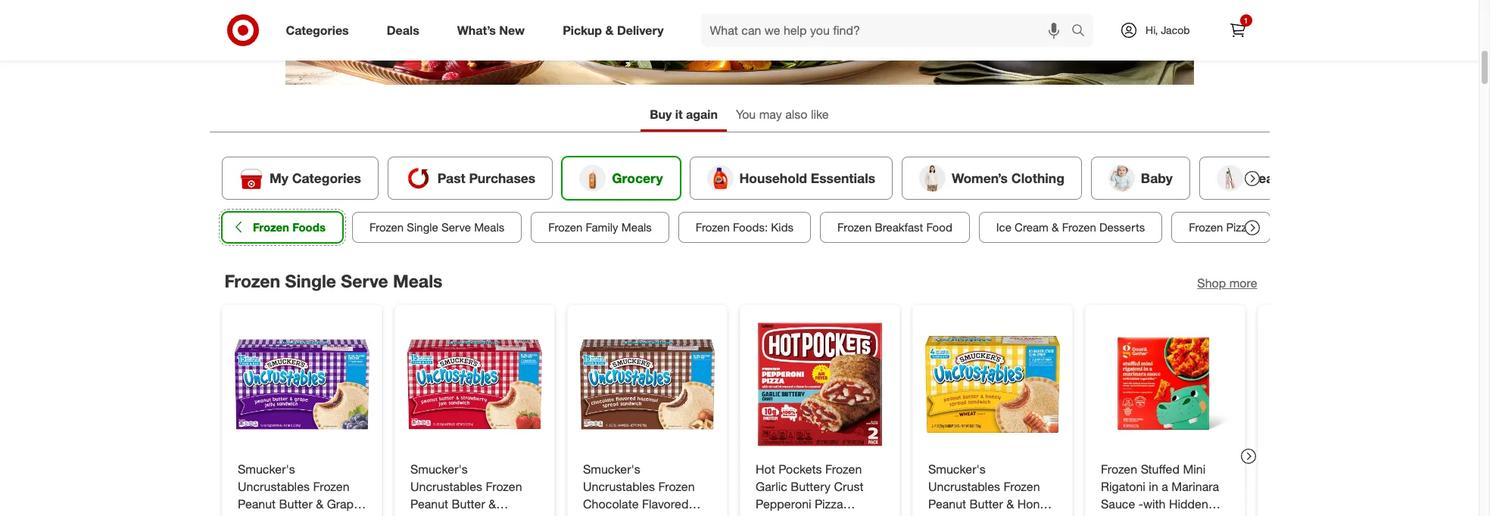 Task type: describe. For each thing, give the bounding box(es) containing it.
What can we help you find? suggestions appear below search field
[[701, 14, 1075, 47]]

1 vertical spatial serve
[[341, 270, 388, 291]]

smucker's uncrustables frozen peanut butter & honey spread sandwic
[[928, 462, 1052, 516]]

grocery
[[612, 170, 663, 186]]

pizza inside hot pockets frozen garlic buttery crust pepperoni pizza sandwiches
[[814, 496, 843, 511]]

again
[[686, 107, 718, 122]]

sandwiches
[[755, 514, 821, 516]]

food
[[926, 220, 952, 235]]

you
[[736, 107, 756, 122]]

uncrustables for smucker's uncrustables frozen peanut butter & grape jelly sandwich
[[237, 479, 309, 494]]

uncrustables for smucker's uncrustables frozen peanut butter & honey spread sandwic
[[928, 479, 1000, 494]]

buy it again link
[[641, 100, 727, 132]]

pizza inside button
[[1226, 220, 1253, 235]]

frozen foods: kids
[[695, 220, 793, 235]]

kids
[[771, 220, 793, 235]]

1 link
[[1221, 14, 1254, 47]]

butter for strawberry
[[451, 496, 485, 511]]

meals inside frozen single serve meals button
[[474, 220, 504, 235]]

frozen inside hot pockets frozen garlic buttery crust pepperoni pizza sandwiches
[[825, 462, 862, 477]]

search button
[[1065, 14, 1101, 50]]

frozen inside frozen stuffed mini rigatoni in a marinara sauce -with hidden vegetables - 8o
[[1101, 462, 1137, 477]]

a
[[1161, 479, 1168, 494]]

categories inside button
[[292, 170, 361, 186]]

pickup & delivery link
[[550, 14, 683, 47]]

clothing
[[1011, 170, 1064, 186]]

deals link
[[374, 14, 438, 47]]

frozen foods
[[253, 220, 325, 235]]

frozen inside smucker's uncrustables frozen chocolate flavored hazelnut spr
[[658, 479, 695, 494]]

crust
[[834, 479, 863, 494]]

peanut for smucker's uncrustables frozen peanut butter & grape jelly sandwich
[[237, 496, 275, 511]]

single inside button
[[407, 220, 438, 235]]

foods:
[[733, 220, 768, 235]]

peanut for smucker's uncrustables frozen peanut butter & honey spread sandwic
[[928, 496, 966, 511]]

past
[[437, 170, 465, 186]]

sauce
[[1101, 496, 1135, 511]]

frozen inside smucker's uncrustables frozen peanut butter & strawberry
[[485, 479, 522, 494]]

1 vertical spatial frozen single serve meals
[[225, 270, 443, 291]]

in
[[1149, 479, 1158, 494]]

also
[[785, 107, 808, 122]]

mini
[[1183, 462, 1205, 477]]

sandwich
[[265, 514, 318, 516]]

& for smucker's uncrustables frozen peanut butter & honey spread sandwic
[[1006, 496, 1014, 511]]

0 horizontal spatial single
[[285, 270, 336, 291]]

women's clothing button
[[902, 157, 1082, 200]]

butter for grape
[[279, 496, 312, 511]]

ice
[[996, 220, 1011, 235]]

0 horizontal spatial -
[[1138, 496, 1143, 511]]

pockets
[[778, 462, 822, 477]]

frozen inside smucker's uncrustables frozen peanut butter & honey spread sandwic
[[1003, 479, 1040, 494]]

smucker's uncrustables frozen chocolate flavored hazelnut spr link
[[583, 461, 711, 516]]

beauty
[[1249, 170, 1294, 186]]

spread
[[928, 514, 967, 516]]

vegetables
[[1101, 514, 1161, 516]]

past purchases
[[437, 170, 535, 186]]

jacob
[[1161, 23, 1190, 36]]

past purchases button
[[387, 157, 553, 200]]

my categories button
[[222, 157, 378, 200]]

1 horizontal spatial -
[[1164, 514, 1169, 516]]

strawberry
[[410, 514, 470, 516]]

rigatoni
[[1101, 479, 1145, 494]]

& for smucker's uncrustables frozen peanut butter & strawberry 
[[488, 496, 496, 511]]

marinara
[[1171, 479, 1219, 494]]

hi, jacob
[[1146, 23, 1190, 36]]

0 horizontal spatial meals
[[393, 270, 443, 291]]

it
[[675, 107, 683, 122]]

shop more button
[[1197, 275, 1257, 292]]

hi,
[[1146, 23, 1158, 36]]

smucker's uncrustables frozen peanut butter & grape jelly sandwich
[[237, 462, 360, 516]]

my
[[269, 170, 288, 186]]

may
[[759, 107, 782, 122]]

garlic
[[755, 479, 787, 494]]

deals
[[387, 22, 419, 38]]

peanut for smucker's uncrustables frozen peanut butter & strawberry 
[[410, 496, 448, 511]]

household
[[739, 170, 807, 186]]

hot pockets frozen garlic buttery crust pepperoni pizza sandwiches link
[[755, 461, 884, 516]]



Task type: vqa. For each thing, say whether or not it's contained in the screenshot.
Target
no



Task type: locate. For each thing, give the bounding box(es) containing it.
meals inside frozen family meals button
[[621, 220, 651, 235]]

baby
[[1141, 170, 1173, 186]]

1 vertical spatial categories
[[292, 170, 361, 186]]

0 horizontal spatial butter
[[279, 496, 312, 511]]

uncrustables inside smucker's uncrustables frozen chocolate flavored hazelnut spr
[[583, 479, 655, 494]]

- up the vegetables
[[1138, 496, 1143, 511]]

uncrustables for smucker's uncrustables frozen peanut butter & strawberry 
[[410, 479, 482, 494]]

2 peanut from the left
[[410, 496, 448, 511]]

0 vertical spatial -
[[1138, 496, 1143, 511]]

women's clothing
[[952, 170, 1064, 186]]

frozen pizza button
[[1171, 212, 1270, 243]]

butter left "honey"
[[969, 496, 1003, 511]]

smucker's up strawberry
[[410, 462, 467, 477]]

frozen stuffed mini rigatoni in a marinara sauce -with hidden vegetables - 8o link
[[1101, 461, 1229, 516]]

frozen breakfast food button
[[820, 212, 970, 243]]

1
[[1244, 16, 1248, 25]]

3 butter from the left
[[969, 496, 1003, 511]]

2 horizontal spatial meals
[[621, 220, 651, 235]]

you may also like
[[736, 107, 829, 122]]

& inside smucker's uncrustables frozen peanut butter & honey spread sandwic
[[1006, 496, 1014, 511]]

0 horizontal spatial pizza
[[814, 496, 843, 511]]

0 vertical spatial serve
[[441, 220, 471, 235]]

single
[[407, 220, 438, 235], [285, 270, 336, 291]]

smucker's uncrustables frozen peanut butter & honey spread sandwic link
[[928, 461, 1057, 516]]

1 uncrustables from the left
[[237, 479, 309, 494]]

like
[[811, 107, 829, 122]]

smucker's inside smucker's uncrustables frozen peanut butter & strawberry
[[410, 462, 467, 477]]

smucker's
[[237, 462, 295, 477], [410, 462, 467, 477], [583, 462, 640, 477], [928, 462, 985, 477]]

smucker's inside smucker's uncrustables frozen chocolate flavored hazelnut spr
[[583, 462, 640, 477]]

what's new
[[457, 22, 525, 38]]

frozen pizza
[[1189, 220, 1253, 235]]

meals right family
[[621, 220, 651, 235]]

smucker's for smucker's uncrustables frozen peanut butter & strawberry 
[[410, 462, 467, 477]]

butter inside smucker's uncrustables frozen peanut butter & honey spread sandwic
[[969, 496, 1003, 511]]

1 vertical spatial pizza
[[814, 496, 843, 511]]

women's
[[952, 170, 1007, 186]]

frozen foods button
[[222, 212, 343, 243]]

3 smucker's from the left
[[583, 462, 640, 477]]

household essentials button
[[689, 157, 893, 200]]

2 smucker's from the left
[[410, 462, 467, 477]]

smucker's uncrustables frozen peanut butter & strawberry link
[[410, 461, 539, 516]]

grocery button
[[562, 157, 680, 200]]

shop
[[1197, 275, 1226, 291]]

frozen inside ice cream & frozen desserts button
[[1062, 220, 1096, 235]]

smucker's for smucker's uncrustables frozen chocolate flavored hazelnut spr
[[583, 462, 640, 477]]

smucker's uncrustables frozen peanut butter & strawberry 
[[410, 462, 522, 516]]

pizza down beauty button
[[1226, 220, 1253, 235]]

hot
[[755, 462, 775, 477]]

frozen inside frozen family meals button
[[548, 220, 582, 235]]

1 butter from the left
[[279, 496, 312, 511]]

3 uncrustables from the left
[[583, 479, 655, 494]]

chocolate
[[583, 496, 638, 511]]

frozen inside frozen foods: kids button
[[695, 220, 730, 235]]

meals down past purchases
[[474, 220, 504, 235]]

beauty button
[[1199, 157, 1311, 200]]

smucker's uncrustables frozen chocolate flavored hazelnut spread sandwich image
[[580, 317, 714, 452], [580, 317, 714, 452]]

meals down frozen single serve meals button
[[393, 270, 443, 291]]

0 vertical spatial single
[[407, 220, 438, 235]]

peanut up spread
[[928, 496, 966, 511]]

buy it again
[[650, 107, 718, 122]]

0 horizontal spatial peanut
[[237, 496, 275, 511]]

frozen family meals
[[548, 220, 651, 235]]

1 horizontal spatial butter
[[451, 496, 485, 511]]

0 vertical spatial frozen single serve meals
[[369, 220, 504, 235]]

frozen inside frozen single serve meals button
[[369, 220, 403, 235]]

smucker's up spread
[[928, 462, 985, 477]]

uncrustables inside smucker's uncrustables frozen peanut butter & honey spread sandwic
[[928, 479, 1000, 494]]

smucker's up 'jelly'
[[237, 462, 295, 477]]

delivery
[[617, 22, 664, 38]]

peanut
[[237, 496, 275, 511], [410, 496, 448, 511], [928, 496, 966, 511]]

smucker's uncrustables frozen peanut butter & grape jelly sandwich image
[[234, 317, 369, 452], [234, 317, 369, 452]]

smucker's for smucker's uncrustables frozen peanut butter & grape jelly sandwich
[[237, 462, 295, 477]]

pepperoni
[[755, 496, 811, 511]]

frozen stuffed mini rigatoni in a marinara sauce -with hidden vegetables - 8o
[[1101, 462, 1219, 516]]

& inside smucker's uncrustables frozen peanut butter & strawberry
[[488, 496, 496, 511]]

frozen family meals button
[[531, 212, 669, 243]]

dish up for less image
[[285, 0, 1194, 85]]

ice cream & frozen desserts
[[996, 220, 1145, 235]]

my categories
[[269, 170, 361, 186]]

single down past at left
[[407, 220, 438, 235]]

uncrustables up strawberry
[[410, 479, 482, 494]]

smucker's uncrustables frozen peanut butter & grape jelly sandwich link
[[237, 461, 366, 516]]

-
[[1138, 496, 1143, 511], [1164, 514, 1169, 516]]

ice cream & frozen desserts button
[[979, 212, 1162, 243]]

hidden
[[1169, 496, 1208, 511]]

frozen single serve meals button
[[352, 212, 522, 243]]

smucker's uncrustables frozen peanut butter & strawberry jam sandwich image
[[407, 317, 542, 452], [407, 317, 542, 452]]

smucker's inside the smucker's uncrustables frozen peanut butter & grape jelly sandwich
[[237, 462, 295, 477]]

frozen breakfast food
[[837, 220, 952, 235]]

uncrustables up sandwich
[[237, 479, 309, 494]]

smucker's for smucker's uncrustables frozen peanut butter & honey spread sandwic
[[928, 462, 985, 477]]

1 peanut from the left
[[237, 496, 275, 511]]

peanut inside smucker's uncrustables frozen peanut butter & strawberry
[[410, 496, 448, 511]]

shop more
[[1197, 275, 1257, 291]]

frozen single serve meals
[[369, 220, 504, 235], [225, 270, 443, 291]]

search
[[1065, 24, 1101, 39]]

2 uncrustables from the left
[[410, 479, 482, 494]]

& inside button
[[1052, 220, 1059, 235]]

frozen inside the smucker's uncrustables frozen peanut butter & grape jelly sandwich
[[313, 479, 349, 494]]

1 smucker's from the left
[[237, 462, 295, 477]]

categories link
[[273, 14, 368, 47]]

uncrustables inside the smucker's uncrustables frozen peanut butter & grape jelly sandwich
[[237, 479, 309, 494]]

butter for honey
[[969, 496, 1003, 511]]

uncrustables for smucker's uncrustables frozen chocolate flavored hazelnut spr
[[583, 479, 655, 494]]

baby button
[[1091, 157, 1190, 200]]

2 horizontal spatial butter
[[969, 496, 1003, 511]]

2 horizontal spatial peanut
[[928, 496, 966, 511]]

pickup
[[563, 22, 602, 38]]

butter up strawberry
[[451, 496, 485, 511]]

butter inside smucker's uncrustables frozen peanut butter & strawberry
[[451, 496, 485, 511]]

new
[[499, 22, 525, 38]]

1 horizontal spatial serve
[[441, 220, 471, 235]]

pizza down buttery
[[814, 496, 843, 511]]

smucker's uncrustables frozen peanut butter & honey spread sandwich - 8oz/4ct image
[[925, 317, 1060, 452], [925, 317, 1060, 452]]

&
[[605, 22, 614, 38], [1052, 220, 1059, 235], [316, 496, 323, 511], [488, 496, 496, 511], [1006, 496, 1014, 511]]

uncrustables up chocolate
[[583, 479, 655, 494]]

pickup & delivery
[[563, 22, 664, 38]]

4 smucker's from the left
[[928, 462, 985, 477]]

butter inside the smucker's uncrustables frozen peanut butter & grape jelly sandwich
[[279, 496, 312, 511]]

frozen inside frozen pizza button
[[1189, 220, 1223, 235]]

meals
[[474, 220, 504, 235], [621, 220, 651, 235], [393, 270, 443, 291]]

uncrustables inside smucker's uncrustables frozen peanut butter & strawberry
[[410, 479, 482, 494]]

what's
[[457, 22, 496, 38]]

desserts
[[1099, 220, 1145, 235]]

you may also like link
[[727, 100, 838, 132]]

single down foods
[[285, 270, 336, 291]]

frozen single serve meals down foods
[[225, 270, 443, 291]]

serve inside button
[[441, 220, 471, 235]]

stuffed
[[1141, 462, 1179, 477]]

& for smucker's uncrustables frozen peanut butter & grape jelly sandwich
[[316, 496, 323, 511]]

0 horizontal spatial serve
[[341, 270, 388, 291]]

butter up sandwich
[[279, 496, 312, 511]]

0 vertical spatial categories
[[286, 22, 349, 38]]

3 peanut from the left
[[928, 496, 966, 511]]

grape
[[327, 496, 360, 511]]

with
[[1143, 496, 1165, 511]]

frozen stuffed mini rigatoni in a marinara sauce -with hidden vegetables - 8oz - good & gather™ image
[[1098, 317, 1232, 452], [1098, 317, 1232, 452]]

- down with
[[1164, 514, 1169, 516]]

hot pockets frozen garlic buttery crust pepperoni pizza sandwiches image
[[752, 317, 887, 452], [752, 317, 887, 452]]

more
[[1230, 275, 1257, 291]]

smucker's uncrustables frozen chocolate flavored hazelnut spr
[[583, 462, 695, 516]]

4 uncrustables from the left
[[928, 479, 1000, 494]]

& inside the smucker's uncrustables frozen peanut butter & grape jelly sandwich
[[316, 496, 323, 511]]

peanut inside the smucker's uncrustables frozen peanut butter & grape jelly sandwich
[[237, 496, 275, 511]]

hazelnut
[[583, 514, 630, 516]]

frozen single serve meals inside button
[[369, 220, 504, 235]]

peanut inside smucker's uncrustables frozen peanut butter & honey spread sandwic
[[928, 496, 966, 511]]

frozen single serve meals down past at left
[[369, 220, 504, 235]]

purchases
[[469, 170, 535, 186]]

0 vertical spatial pizza
[[1226, 220, 1253, 235]]

what's new link
[[444, 14, 544, 47]]

frozen inside frozen foods button
[[253, 220, 289, 235]]

household essentials
[[739, 170, 875, 186]]

flavored
[[642, 496, 688, 511]]

1 horizontal spatial pizza
[[1226, 220, 1253, 235]]

buttery
[[790, 479, 830, 494]]

jelly
[[237, 514, 262, 516]]

frozen inside frozen breakfast food button
[[837, 220, 871, 235]]

1 horizontal spatial peanut
[[410, 496, 448, 511]]

smucker's up chocolate
[[583, 462, 640, 477]]

essentials
[[811, 170, 875, 186]]

1 vertical spatial -
[[1164, 514, 1169, 516]]

butter
[[279, 496, 312, 511], [451, 496, 485, 511], [969, 496, 1003, 511]]

peanut up 'jelly'
[[237, 496, 275, 511]]

1 horizontal spatial meals
[[474, 220, 504, 235]]

smucker's inside smucker's uncrustables frozen peanut butter & honey spread sandwic
[[928, 462, 985, 477]]

2 butter from the left
[[451, 496, 485, 511]]

uncrustables up spread
[[928, 479, 1000, 494]]

foods
[[292, 220, 325, 235]]

1 vertical spatial single
[[285, 270, 336, 291]]

categories
[[286, 22, 349, 38], [292, 170, 361, 186]]

cream
[[1014, 220, 1048, 235]]

breakfast
[[875, 220, 923, 235]]

peanut up strawberry
[[410, 496, 448, 511]]

uncrustables
[[237, 479, 309, 494], [410, 479, 482, 494], [583, 479, 655, 494], [928, 479, 1000, 494]]

honey
[[1017, 496, 1052, 511]]

1 horizontal spatial single
[[407, 220, 438, 235]]

buy
[[650, 107, 672, 122]]



